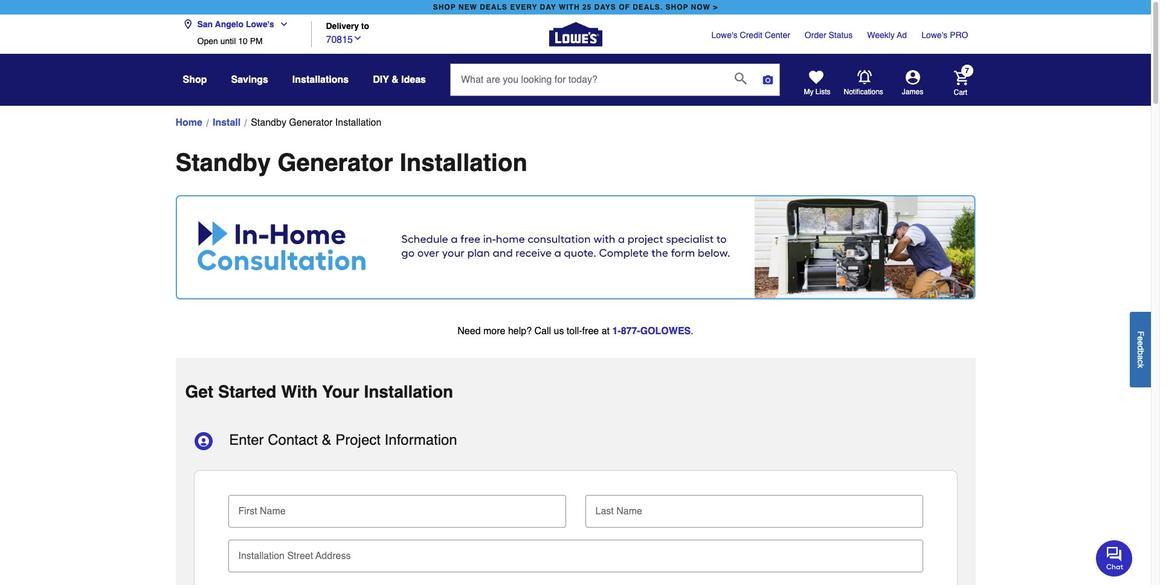Task type: vqa. For each thing, say whether or not it's contained in the screenshot.
First
yes



Task type: locate. For each thing, give the bounding box(es) containing it.
lowe's for lowe's pro
[[922, 30, 948, 40]]

2 shop from the left
[[666, 3, 689, 11]]

standby down install link
[[176, 149, 271, 177]]

shop
[[183, 74, 207, 85]]

need
[[458, 326, 481, 337]]

generator down installations button
[[289, 117, 333, 128]]

1 horizontal spatial shop
[[666, 3, 689, 11]]

open
[[197, 36, 218, 46]]

shop button
[[183, 69, 207, 91]]

with
[[559, 3, 580, 11]]

shop left now
[[666, 3, 689, 11]]

1 e from the top
[[1137, 336, 1146, 341]]

1 vertical spatial generator
[[278, 149, 393, 177]]

generator down standby generator installation link at the top of the page
[[278, 149, 393, 177]]

golowes
[[641, 326, 691, 337]]

2 name from the left
[[617, 506, 643, 517]]

standby generator installation down installations button
[[251, 117, 382, 128]]

standby generator installation
[[251, 117, 382, 128], [176, 149, 528, 177]]

1-
[[613, 326, 621, 337]]

my lists link
[[804, 70, 831, 97]]

0 vertical spatial chevron down image
[[274, 19, 289, 29]]

&
[[392, 74, 399, 85], [322, 432, 332, 449]]

2 horizontal spatial lowe's
[[922, 30, 948, 40]]

installation
[[335, 117, 382, 128], [400, 149, 528, 177], [364, 382, 454, 402], [239, 551, 285, 562]]

0 horizontal spatial name
[[260, 506, 286, 517]]

to
[[361, 21, 369, 31]]

generator
[[289, 117, 333, 128], [278, 149, 393, 177]]

order status
[[805, 30, 853, 40]]

last
[[596, 506, 614, 517]]

status
[[829, 30, 853, 40]]

of
[[619, 3, 630, 11]]

1 shop from the left
[[433, 3, 456, 11]]

name right last on the right of the page
[[617, 506, 643, 517]]

lowe's left pro
[[922, 30, 948, 40]]

standby
[[251, 117, 287, 128], [176, 149, 271, 177]]

lists
[[816, 88, 831, 96]]

0 horizontal spatial lowe's
[[246, 19, 274, 29]]

more
[[484, 326, 506, 337]]

e up d
[[1137, 336, 1146, 341]]

need more help? call us toll-free at 1-877-golowes .
[[458, 326, 694, 337]]

& right diy at the top left of the page
[[392, 74, 399, 85]]

0 vertical spatial &
[[392, 74, 399, 85]]

a
[[1137, 355, 1146, 360]]

get
[[185, 382, 214, 402]]

street
[[287, 551, 313, 562]]

ad
[[897, 30, 908, 40]]

1 horizontal spatial &
[[392, 74, 399, 85]]

pm
[[250, 36, 263, 46]]

home link
[[176, 115, 203, 130]]

1 name from the left
[[260, 506, 286, 517]]

chat invite button image
[[1097, 540, 1134, 577]]

order
[[805, 30, 827, 40]]

1 vertical spatial &
[[322, 432, 332, 449]]

standby generator installation down standby generator installation link at the top of the page
[[176, 149, 528, 177]]

angelo
[[215, 19, 244, 29]]

installations
[[293, 74, 349, 85]]

& inside button
[[392, 74, 399, 85]]

free
[[583, 326, 599, 337]]

san angelo lowe's button
[[183, 12, 294, 36]]

lowe's up pm
[[246, 19, 274, 29]]

0 vertical spatial standby
[[251, 117, 287, 128]]

open until 10 pm
[[197, 36, 263, 46]]

e up b
[[1137, 341, 1146, 346]]

with
[[281, 382, 318, 402]]

location image
[[183, 19, 193, 29]]

name for first name
[[260, 506, 286, 517]]

c
[[1137, 360, 1146, 364]]

None search field
[[450, 63, 780, 107]]

First Name text field
[[233, 495, 561, 522]]

& left project
[[322, 432, 332, 449]]

my
[[804, 88, 814, 96]]

diy & ideas
[[373, 74, 426, 85]]

e
[[1137, 336, 1146, 341], [1137, 341, 1146, 346]]

877-
[[621, 326, 641, 337]]

first name
[[239, 506, 286, 517]]

weekly ad link
[[868, 29, 908, 41]]

name
[[260, 506, 286, 517], [617, 506, 643, 517]]

my lists
[[804, 88, 831, 96]]

delivery to
[[326, 21, 369, 31]]

name right the first
[[260, 506, 286, 517]]

until
[[220, 36, 236, 46]]

james button
[[884, 70, 942, 97]]

help?
[[508, 326, 532, 337]]

information
[[385, 432, 457, 449]]

schedule a free in-home consultation to go over your plan and receive a quote. complete form below. image
[[176, 195, 976, 300]]

2 e from the top
[[1137, 341, 1146, 346]]

0 horizontal spatial &
[[322, 432, 332, 449]]

1 horizontal spatial lowe's
[[712, 30, 738, 40]]

chevron down image down to
[[353, 33, 363, 43]]

0 horizontal spatial chevron down image
[[274, 19, 289, 29]]

deals.
[[633, 3, 663, 11]]

1 horizontal spatial chevron down image
[[353, 33, 363, 43]]

chevron down image right angelo
[[274, 19, 289, 29]]

cart
[[954, 88, 968, 96]]

shop left new
[[433, 3, 456, 11]]

call
[[535, 326, 551, 337]]

d
[[1137, 345, 1146, 350]]

70815 button
[[326, 31, 363, 47]]

0 horizontal spatial shop
[[433, 3, 456, 11]]

1 vertical spatial chevron down image
[[353, 33, 363, 43]]

0 vertical spatial standby generator installation
[[251, 117, 382, 128]]

1 horizontal spatial name
[[617, 506, 643, 517]]

standby generator installation link
[[251, 115, 382, 130]]

chevron down image
[[274, 19, 289, 29], [353, 33, 363, 43]]

standby right install
[[251, 117, 287, 128]]

days
[[595, 3, 617, 11]]

weekly
[[868, 30, 895, 40]]

last name
[[596, 506, 643, 517]]

diy & ideas button
[[373, 69, 426, 91]]

lowe's left credit
[[712, 30, 738, 40]]

project
[[336, 432, 381, 449]]

shop
[[433, 3, 456, 11], [666, 3, 689, 11]]

search image
[[735, 72, 747, 85]]

san
[[197, 19, 213, 29]]



Task type: describe. For each thing, give the bounding box(es) containing it.
day
[[540, 3, 557, 11]]

contact
[[268, 432, 318, 449]]

address
[[316, 551, 351, 562]]

Installation Street Address text field
[[233, 540, 919, 566]]

10
[[238, 36, 248, 46]]

every
[[510, 3, 538, 11]]

home
[[176, 117, 203, 128]]

ideas
[[401, 74, 426, 85]]

name for last name
[[617, 506, 643, 517]]

camera image
[[762, 74, 774, 86]]

savings button
[[231, 69, 268, 91]]

>
[[714, 3, 718, 11]]

1-877-golowes link
[[613, 326, 691, 337]]

shop new deals every day with 25 days of deals. shop now >
[[433, 3, 718, 11]]

delivery
[[326, 21, 359, 31]]

new
[[459, 3, 478, 11]]

25
[[583, 3, 592, 11]]

shop new deals every day with 25 days of deals. shop now > link
[[431, 0, 721, 15]]

started
[[218, 382, 277, 402]]

contact and project information image
[[194, 432, 213, 451]]

toll-
[[567, 326, 583, 337]]

first
[[239, 506, 257, 517]]

lowe's home improvement notification center image
[[858, 70, 872, 85]]

lowe's credit center link
[[712, 29, 791, 41]]

7
[[966, 67, 970, 75]]

1 vertical spatial standby
[[176, 149, 271, 177]]

chevron down image inside "san angelo lowe's" button
[[274, 19, 289, 29]]

install
[[213, 117, 241, 128]]

install link
[[213, 115, 241, 130]]

0 vertical spatial generator
[[289, 117, 333, 128]]

f e e d b a c k button
[[1131, 312, 1152, 387]]

installations button
[[293, 69, 349, 91]]

lowe's inside button
[[246, 19, 274, 29]]

us
[[554, 326, 564, 337]]

lowe's home improvement logo image
[[549, 8, 602, 61]]

order status link
[[805, 29, 853, 41]]

f
[[1137, 331, 1146, 336]]

standby inside standby generator installation link
[[251, 117, 287, 128]]

k
[[1137, 364, 1146, 368]]

diy
[[373, 74, 389, 85]]

chevron down image inside 70815 button
[[353, 33, 363, 43]]

james
[[903, 88, 924, 96]]

pro
[[950, 30, 969, 40]]

f e e d b a c k
[[1137, 331, 1146, 368]]

savings
[[231, 74, 268, 85]]

70815
[[326, 34, 353, 45]]

1 vertical spatial standby generator installation
[[176, 149, 528, 177]]

now
[[691, 3, 711, 11]]

lowe's credit center
[[712, 30, 791, 40]]

lowe's for lowe's credit center
[[712, 30, 738, 40]]

at
[[602, 326, 610, 337]]

Search Query text field
[[451, 64, 725, 96]]

lowe's pro
[[922, 30, 969, 40]]

lowe's home improvement cart image
[[954, 70, 969, 85]]

.
[[691, 326, 694, 337]]

deals
[[480, 3, 508, 11]]

center
[[765, 30, 791, 40]]

lowe's pro link
[[922, 29, 969, 41]]

credit
[[740, 30, 763, 40]]

get started with your installation
[[185, 382, 454, 402]]

installation street address
[[239, 551, 351, 562]]

b
[[1137, 350, 1146, 355]]

notifications
[[844, 88, 884, 96]]

weekly ad
[[868, 30, 908, 40]]

san angelo lowe's
[[197, 19, 274, 29]]

enter contact & project information
[[229, 432, 457, 449]]

Last Name text field
[[590, 495, 919, 522]]

enter
[[229, 432, 264, 449]]

your
[[322, 382, 359, 402]]

lowe's home improvement lists image
[[809, 70, 824, 85]]



